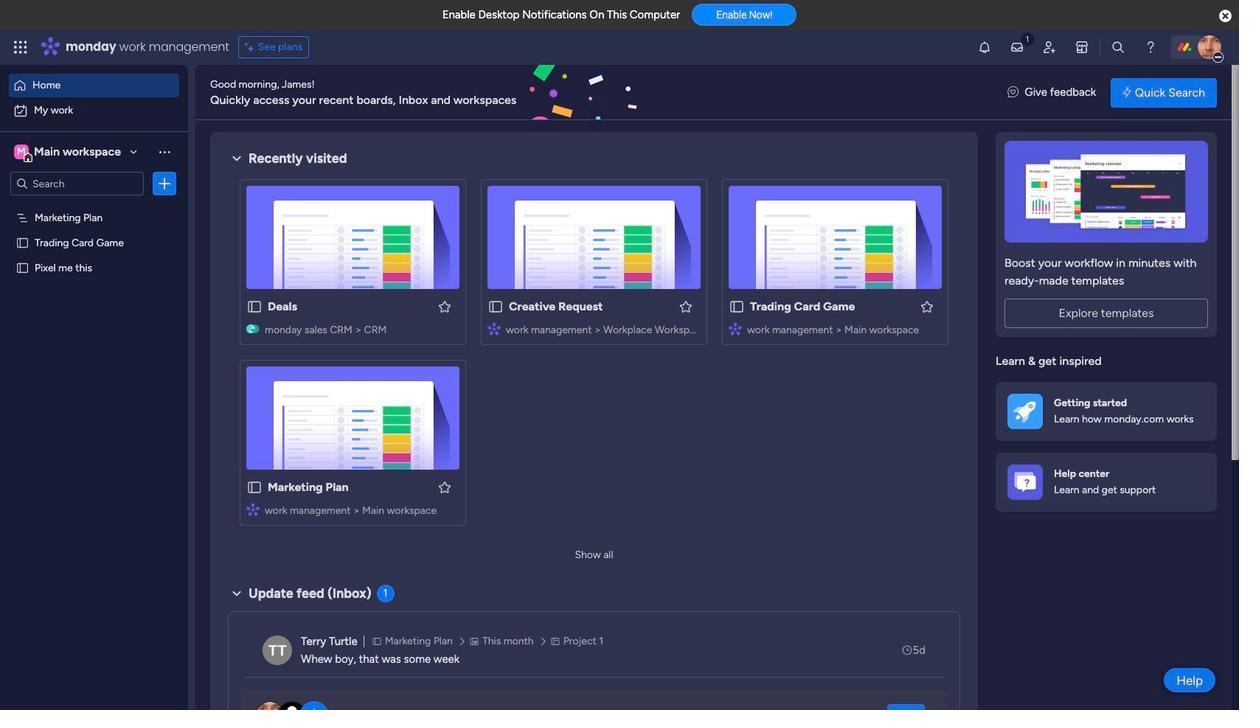 Task type: vqa. For each thing, say whether or not it's contained in the screenshot.
Templates image
yes



Task type: describe. For each thing, give the bounding box(es) containing it.
dapulse close image
[[1220, 9, 1233, 24]]

update feed image
[[1010, 40, 1025, 55]]

james peterson image
[[1199, 35, 1222, 59]]

help center element
[[996, 453, 1218, 512]]

workspace selection element
[[14, 143, 123, 162]]

0 vertical spatial public board image
[[15, 235, 30, 249]]

close update feed (inbox) image
[[228, 585, 246, 603]]

templates image image
[[1010, 141, 1204, 243]]

close recently visited image
[[228, 150, 246, 168]]

getting started element
[[996, 382, 1218, 441]]

select product image
[[13, 40, 28, 55]]

terry turtle image
[[263, 636, 292, 666]]

1 vertical spatial public board image
[[15, 261, 30, 275]]

2 vertical spatial option
[[0, 204, 188, 207]]

public board image inside the quick search results list box
[[729, 299, 745, 315]]

Search in workspace field
[[31, 175, 123, 192]]

0 vertical spatial option
[[9, 74, 179, 97]]

workspace options image
[[157, 144, 172, 159]]



Task type: locate. For each thing, give the bounding box(es) containing it.
list box
[[0, 202, 188, 479]]

add to favorites image
[[438, 299, 452, 314], [920, 299, 935, 314], [438, 480, 452, 495]]

notifications image
[[978, 40, 993, 55]]

see plans image
[[245, 39, 258, 55]]

options image
[[157, 176, 172, 191]]

invite members image
[[1043, 40, 1058, 55]]

public board image
[[247, 299, 263, 315], [488, 299, 504, 315], [247, 480, 263, 496]]

quick search results list box
[[228, 168, 961, 544]]

option
[[9, 74, 179, 97], [9, 99, 179, 123], [0, 204, 188, 207]]

v2 bolt switch image
[[1123, 85, 1132, 101]]

public board image
[[15, 235, 30, 249], [15, 261, 30, 275], [729, 299, 745, 315]]

help image
[[1144, 40, 1159, 55]]

v2 user feedback image
[[1008, 84, 1019, 101]]

monday marketplace image
[[1075, 40, 1090, 55]]

workspace image
[[14, 144, 29, 160]]

add to favorites image
[[679, 299, 694, 314]]

1 vertical spatial option
[[9, 99, 179, 123]]

1 element
[[377, 585, 395, 603]]

1 image
[[1021, 30, 1035, 47]]

search everything image
[[1111, 40, 1126, 55]]

2 vertical spatial public board image
[[729, 299, 745, 315]]



